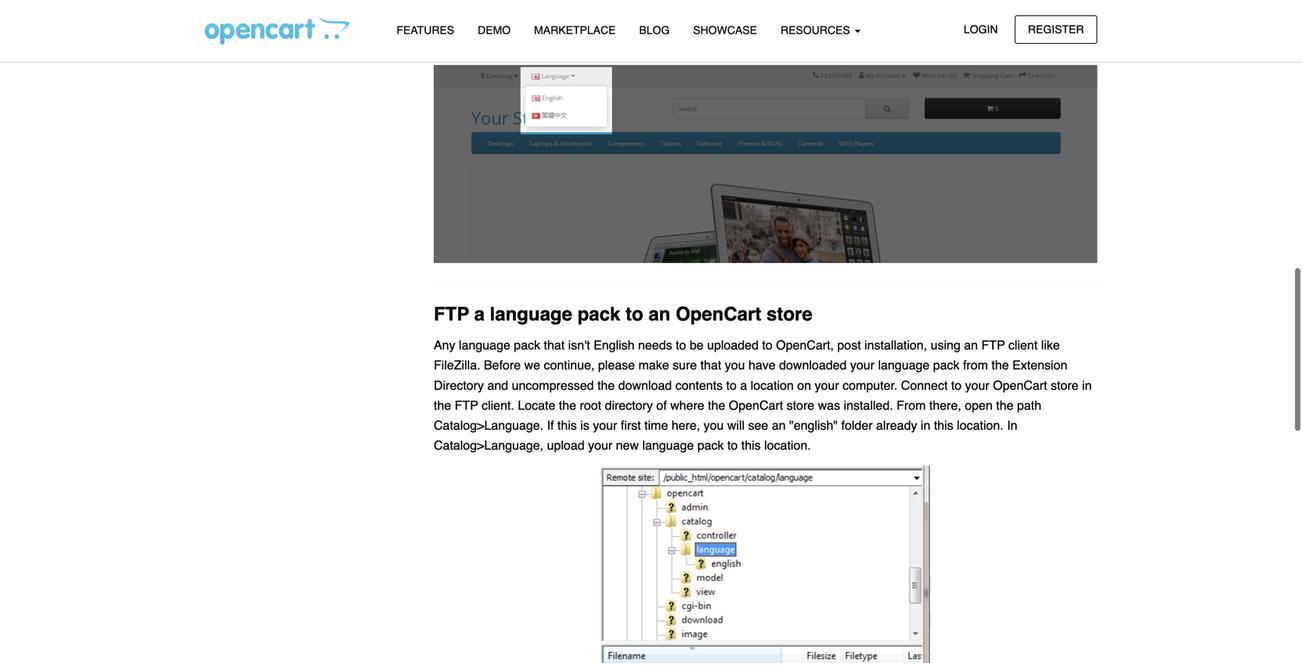 Task type: describe. For each thing, give the bounding box(es) containing it.
resources link
[[769, 16, 873, 44]]

theme
[[604, 38, 638, 52]]

2 vertical spatial opencart
[[729, 398, 783, 413]]

2 horizontal spatial this
[[934, 418, 954, 433]]

the right display
[[771, 18, 788, 32]]

locate
[[518, 398, 556, 413]]

uncompressed
[[512, 378, 594, 393]]

the right next
[[1054, 18, 1071, 32]]

english
[[594, 338, 635, 353]]

before
[[484, 358, 521, 373]]

the left root
[[559, 398, 577, 413]]

features
[[397, 24, 454, 36]]

1 vertical spatial opencart
[[993, 378, 1048, 393]]

demo
[[478, 24, 511, 36]]

store front - multi languages select image
[[434, 65, 1098, 263]]

your right is
[[593, 418, 617, 433]]

the left top on the right
[[902, 18, 920, 32]]

directory
[[605, 398, 653, 413]]

where
[[671, 398, 705, 413]]

marketplace link
[[523, 16, 628, 44]]

please
[[598, 358, 635, 373]]

0 horizontal spatial in
[[921, 418, 931, 433]]

language up "before"
[[459, 338, 511, 353]]

"english"
[[790, 418, 838, 433]]

is
[[581, 418, 590, 433]]

from
[[897, 398, 926, 413]]

be
[[690, 338, 704, 353]]

2 vertical spatial ftp
[[455, 398, 478, 413]]

showcase
[[693, 24, 757, 36]]

the down contents
[[708, 398, 726, 413]]

your up was on the bottom right
[[815, 378, 839, 393]]

0 vertical spatial location.
[[957, 418, 1004, 433]]

any
[[434, 338, 456, 353]]

download
[[619, 378, 672, 393]]

pack down here,
[[698, 438, 724, 453]]

connect
[[901, 378, 948, 393]]

pack up we
[[514, 338, 541, 353]]

continue,
[[544, 358, 595, 373]]

sure
[[673, 358, 697, 373]]

0 horizontal spatial you
[[704, 418, 724, 433]]

opencart,
[[776, 338, 834, 353]]

post
[[838, 338, 861, 353]]

store up "english"
[[787, 398, 815, 413]]

register link
[[1015, 15, 1098, 44]]

catalog>language,
[[434, 438, 544, 453]]

left
[[944, 18, 961, 32]]

catalog>language.
[[434, 418, 544, 433]]

folder
[[842, 418, 873, 433]]

0 horizontal spatial this
[[558, 418, 577, 433]]

pack up english
[[578, 303, 621, 325]]

0 horizontal spatial a
[[474, 303, 485, 325]]

the up currency.
[[467, 18, 485, 32]]

conrner,
[[964, 18, 1009, 32]]

blog
[[639, 24, 670, 36]]

ftp a language pack to an opencart store
[[434, 303, 813, 325]]

first
[[621, 418, 641, 433]]

downloaded
[[779, 358, 847, 373]]

already inside once the language already install, the store front will display the language option on the top left conrner, next to the currency. (example for default theme below)
[[543, 18, 584, 32]]

root
[[580, 398, 602, 413]]

there,
[[930, 398, 962, 413]]

login link
[[951, 15, 1012, 44]]

your up computer. at the bottom of the page
[[851, 358, 875, 373]]

1 horizontal spatial you
[[725, 358, 745, 373]]

once
[[434, 18, 464, 32]]

login
[[964, 23, 998, 36]]

register
[[1028, 23, 1084, 36]]

store inside once the language already install, the store front will display the language option on the top left conrner, next to the currency. (example for default theme below)
[[648, 18, 676, 32]]

for
[[544, 38, 559, 52]]

1 horizontal spatial this
[[742, 438, 761, 453]]

store down the extension
[[1051, 378, 1079, 393]]

ftp language image
[[599, 465, 932, 663]]

default
[[563, 38, 600, 52]]

make
[[639, 358, 669, 373]]

and
[[488, 378, 508, 393]]

2 vertical spatial an
[[772, 418, 786, 433]]

language down installation,
[[878, 358, 930, 373]]

from
[[963, 358, 988, 373]]

client.
[[482, 398, 514, 413]]

to inside once the language already install, the store front will display the language option on the top left conrner, next to the currency. (example for default theme below)
[[1040, 18, 1050, 32]]

features link
[[385, 16, 466, 44]]

opencart - open source shopping cart solution image
[[205, 16, 350, 45]]

resources
[[781, 24, 853, 36]]



Task type: locate. For each thing, give the bounding box(es) containing it.
1 vertical spatial will
[[728, 418, 745, 433]]

1 horizontal spatial in
[[1082, 378, 1092, 393]]

already
[[543, 18, 584, 32], [876, 418, 918, 433]]

showcase link
[[682, 16, 769, 44]]

1 horizontal spatial an
[[772, 418, 786, 433]]

1 vertical spatial you
[[704, 418, 724, 433]]

extension
[[1013, 358, 1068, 373]]

demo link
[[466, 16, 523, 44]]

using
[[931, 338, 961, 353]]

language left option
[[792, 18, 844, 32]]

0 horizontal spatial will
[[708, 18, 725, 32]]

an up the needs
[[649, 303, 671, 325]]

0 vertical spatial on
[[885, 18, 899, 32]]

this down see
[[742, 438, 761, 453]]

in
[[1007, 418, 1018, 433]]

1 horizontal spatial location.
[[957, 418, 1004, 433]]

0 horizontal spatial already
[[543, 18, 584, 32]]

pack down using
[[933, 358, 960, 373]]

that up contents
[[701, 358, 722, 373]]

1 vertical spatial that
[[701, 358, 722, 373]]

pack
[[578, 303, 621, 325], [514, 338, 541, 353], [933, 358, 960, 373], [698, 438, 724, 453]]

1 horizontal spatial will
[[728, 418, 745, 433]]

1 vertical spatial already
[[876, 418, 918, 433]]

blog link
[[628, 16, 682, 44]]

filezilla.
[[434, 358, 481, 373]]

1 vertical spatial in
[[921, 418, 931, 433]]

location.
[[957, 418, 1004, 433], [765, 438, 811, 453]]

in
[[1082, 378, 1092, 393], [921, 418, 931, 433]]

0 vertical spatial an
[[649, 303, 671, 325]]

on right option
[[885, 18, 899, 32]]

1 vertical spatial ftp
[[982, 338, 1005, 353]]

the up 'theme' on the top left of page
[[627, 18, 644, 32]]

have
[[749, 358, 776, 373]]

you right here,
[[704, 418, 724, 433]]

marketplace
[[534, 24, 616, 36]]

a
[[474, 303, 485, 325], [740, 378, 747, 393]]

isn't
[[568, 338, 590, 353]]

0 vertical spatial opencart
[[676, 303, 762, 325]]

front
[[679, 18, 704, 32]]

this
[[558, 418, 577, 433], [934, 418, 954, 433], [742, 438, 761, 453]]

0 vertical spatial will
[[708, 18, 725, 32]]

a up filezilla.
[[474, 303, 485, 325]]

opencart up the path
[[993, 378, 1048, 393]]

client
[[1009, 338, 1038, 353]]

an
[[649, 303, 671, 325], [964, 338, 978, 353], [772, 418, 786, 433]]

of
[[657, 398, 667, 413]]

1 vertical spatial an
[[964, 338, 978, 353]]

this right if
[[558, 418, 577, 433]]

ftp
[[434, 303, 469, 325], [982, 338, 1005, 353], [455, 398, 478, 413]]

0 horizontal spatial location.
[[765, 438, 811, 453]]

like
[[1041, 338, 1060, 353]]

(example
[[488, 38, 541, 52]]

language up (example
[[488, 18, 540, 32]]

the up the in
[[997, 398, 1014, 413]]

location
[[751, 378, 794, 393]]

upload
[[547, 438, 585, 453]]

your down is
[[588, 438, 613, 453]]

will
[[708, 18, 725, 32], [728, 418, 745, 433]]

an up from
[[964, 338, 978, 353]]

store
[[648, 18, 676, 32], [767, 303, 813, 325], [1051, 378, 1079, 393], [787, 398, 815, 413]]

location. down open
[[957, 418, 1004, 433]]

next
[[1013, 18, 1037, 32]]

you
[[725, 358, 745, 373], [704, 418, 724, 433]]

0 horizontal spatial that
[[544, 338, 565, 353]]

below)
[[642, 38, 679, 52]]

language up we
[[490, 303, 573, 325]]

once the language already install, the store front will display the language option on the top left conrner, next to the currency. (example for default theme below)
[[434, 18, 1071, 52]]

an right see
[[772, 418, 786, 433]]

a left location
[[740, 378, 747, 393]]

0 horizontal spatial on
[[798, 378, 811, 393]]

will right the front
[[708, 18, 725, 32]]

the down directory on the bottom of page
[[434, 398, 451, 413]]

your
[[851, 358, 875, 373], [815, 378, 839, 393], [965, 378, 990, 393], [593, 418, 617, 433], [588, 438, 613, 453]]

directory
[[434, 378, 484, 393]]

location. down "english"
[[765, 438, 811, 453]]

already up for
[[543, 18, 584, 32]]

currency.
[[434, 38, 485, 52]]

the down "please"
[[598, 378, 615, 393]]

needs
[[638, 338, 672, 353]]

0 vertical spatial ftp
[[434, 303, 469, 325]]

will inside the any language pack that isn't english needs to be uploaded to opencart, post installation, using an ftp client like filezilla. before we continue, please make sure that you have downloaded your language pack from the extension directory and uncompressed the download contents to a location on your computer. connect to your opencart store in the ftp client. locate the root directory of where the opencart store was installed. from there, open the path catalog>language. if this is your first time here, you will see an "english" folder already in this location. in catalog>language, upload your new language pack to this location.
[[728, 418, 745, 433]]

already down "from"
[[876, 418, 918, 433]]

store up below)
[[648, 18, 676, 32]]

display
[[729, 18, 768, 32]]

installed.
[[844, 398, 893, 413]]

opencart up see
[[729, 398, 783, 413]]

1 vertical spatial location.
[[765, 438, 811, 453]]

on inside the any language pack that isn't english needs to be uploaded to opencart, post installation, using an ftp client like filezilla. before we continue, please make sure that you have downloaded your language pack from the extension directory and uncompressed the download contents to a location on your computer. connect to your opencart store in the ftp client. locate the root directory of where the opencart store was installed. from there, open the path catalog>language. if this is your first time here, you will see an "english" folder already in this location. in catalog>language, upload your new language pack to this location.
[[798, 378, 811, 393]]

install,
[[588, 18, 623, 32]]

0 vertical spatial you
[[725, 358, 745, 373]]

ftp up from
[[982, 338, 1005, 353]]

uploaded
[[707, 338, 759, 353]]

that
[[544, 338, 565, 353], [701, 358, 722, 373]]

here,
[[672, 418, 700, 433]]

a inside the any language pack that isn't english needs to be uploaded to opencart, post installation, using an ftp client like filezilla. before we continue, please make sure that you have downloaded your language pack from the extension directory and uncompressed the download contents to a location on your computer. connect to your opencart store in the ftp client. locate the root directory of where the opencart store was installed. from there, open the path catalog>language. if this is your first time here, you will see an "english" folder already in this location. in catalog>language, upload your new language pack to this location.
[[740, 378, 747, 393]]

option
[[847, 18, 881, 32]]

top
[[923, 18, 940, 32]]

will left see
[[728, 418, 745, 433]]

the
[[467, 18, 485, 32], [627, 18, 644, 32], [771, 18, 788, 32], [902, 18, 920, 32], [1054, 18, 1071, 32], [992, 358, 1009, 373], [598, 378, 615, 393], [434, 398, 451, 413], [559, 398, 577, 413], [708, 398, 726, 413], [997, 398, 1014, 413]]

0 vertical spatial in
[[1082, 378, 1092, 393]]

time
[[645, 418, 668, 433]]

any language pack that isn't english needs to be uploaded to opencart, post installation, using an ftp client like filezilla. before we continue, please make sure that you have downloaded your language pack from the extension directory and uncompressed the download contents to a location on your computer. connect to your opencart store in the ftp client. locate the root directory of where the opencart store was installed. from there, open the path catalog>language. if this is your first time here, you will see an "english" folder already in this location. in catalog>language, upload your new language pack to this location.
[[434, 338, 1092, 453]]

on down downloaded
[[798, 378, 811, 393]]

installation,
[[865, 338, 927, 353]]

1 horizontal spatial that
[[701, 358, 722, 373]]

1 horizontal spatial already
[[876, 418, 918, 433]]

this down there,
[[934, 418, 954, 433]]

computer.
[[843, 378, 898, 393]]

will inside once the language already install, the store front will display the language option on the top left conrner, next to the currency. (example for default theme below)
[[708, 18, 725, 32]]

already inside the any language pack that isn't english needs to be uploaded to opencart, post installation, using an ftp client like filezilla. before we continue, please make sure that you have downloaded your language pack from the extension directory and uncompressed the download contents to a location on your computer. connect to your opencart store in the ftp client. locate the root directory of where the opencart store was installed. from there, open the path catalog>language. if this is your first time here, you will see an "english" folder already in this location. in catalog>language, upload your new language pack to this location.
[[876, 418, 918, 433]]

was
[[818, 398, 840, 413]]

we
[[524, 358, 540, 373]]

on
[[885, 18, 899, 32], [798, 378, 811, 393]]

opencart
[[676, 303, 762, 325], [993, 378, 1048, 393], [729, 398, 783, 413]]

new
[[616, 438, 639, 453]]

if
[[547, 418, 554, 433]]

0 vertical spatial already
[[543, 18, 584, 32]]

2 horizontal spatial an
[[964, 338, 978, 353]]

opencart up uploaded
[[676, 303, 762, 325]]

see
[[748, 418, 769, 433]]

to
[[1040, 18, 1050, 32], [626, 303, 644, 325], [676, 338, 686, 353], [762, 338, 773, 353], [726, 378, 737, 393], [952, 378, 962, 393], [728, 438, 738, 453]]

1 horizontal spatial a
[[740, 378, 747, 393]]

ftp down directory on the bottom of page
[[455, 398, 478, 413]]

1 vertical spatial on
[[798, 378, 811, 393]]

on inside once the language already install, the store front will display the language option on the top left conrner, next to the currency. (example for default theme below)
[[885, 18, 899, 32]]

you down uploaded
[[725, 358, 745, 373]]

1 vertical spatial a
[[740, 378, 747, 393]]

language down time
[[643, 438, 694, 453]]

0 horizontal spatial an
[[649, 303, 671, 325]]

1 horizontal spatial on
[[885, 18, 899, 32]]

contents
[[676, 378, 723, 393]]

0 vertical spatial that
[[544, 338, 565, 353]]

your up open
[[965, 378, 990, 393]]

0 vertical spatial a
[[474, 303, 485, 325]]

open
[[965, 398, 993, 413]]

that left isn't
[[544, 338, 565, 353]]

ftp up any
[[434, 303, 469, 325]]

path
[[1017, 398, 1042, 413]]

store up opencart,
[[767, 303, 813, 325]]

the right from
[[992, 358, 1009, 373]]

language
[[488, 18, 540, 32], [792, 18, 844, 32], [490, 303, 573, 325], [459, 338, 511, 353], [878, 358, 930, 373], [643, 438, 694, 453]]



Task type: vqa. For each thing, say whether or not it's contained in the screenshot.
Marketing link
no



